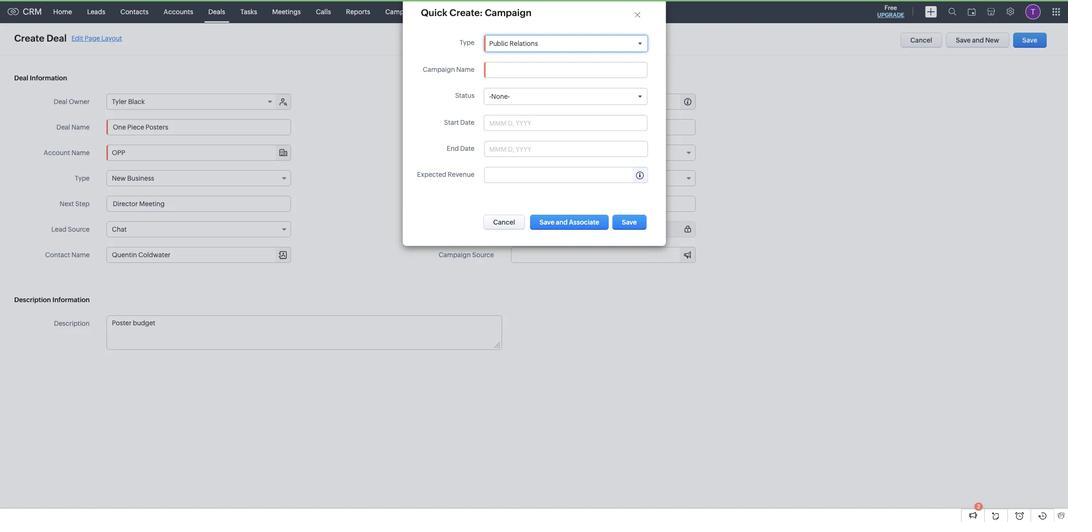 Task type: describe. For each thing, give the bounding box(es) containing it.
information for description information
[[52, 296, 90, 304]]

relations
[[509, 40, 538, 47]]

page
[[85, 34, 100, 42]]

-none-
[[489, 93, 510, 100]]

1 horizontal spatial type
[[459, 39, 474, 46]]

start
[[444, 119, 459, 127]]

tasks link
[[233, 0, 265, 23]]

name for contact name
[[71, 251, 90, 259]]

source for lead source
[[68, 226, 90, 233]]

save and new
[[956, 36, 999, 44]]

source for campaign source
[[472, 251, 494, 259]]

name for deal name
[[71, 124, 90, 131]]

none-
[[491, 93, 510, 100]]

edit page layout link
[[71, 34, 122, 42]]

name for account name
[[71, 149, 90, 157]]

deal name
[[56, 124, 90, 131]]

information for deal information
[[30, 74, 67, 82]]

cancel button
[[900, 33, 942, 48]]

loss
[[480, 175, 494, 182]]

closing
[[455, 124, 478, 131]]

new
[[985, 36, 999, 44]]

accounts link
[[156, 0, 201, 23]]

projects
[[518, 8, 543, 15]]

MMM D, YYYY text field
[[511, 119, 696, 135]]

expected revenue
[[417, 171, 474, 179]]

deal left the edit
[[47, 33, 67, 44]]

reports link
[[338, 0, 378, 23]]

end date
[[447, 145, 474, 153]]

campaigns link
[[378, 0, 428, 23]]

deals link
[[201, 0, 233, 23]]

end
[[447, 145, 459, 153]]

upgrade
[[877, 12, 904, 18]]

create: campaign
[[449, 7, 531, 18]]

step
[[75, 200, 90, 208]]

reports
[[346, 8, 370, 15]]

deals
[[208, 8, 225, 15]]

free
[[885, 4, 897, 11]]

amount
[[469, 98, 494, 106]]

public
[[489, 40, 508, 47]]

layout
[[101, 34, 122, 42]]

deal information
[[14, 74, 67, 82]]

and
[[972, 36, 984, 44]]

lead
[[51, 226, 66, 233]]

create
[[14, 33, 44, 44]]

closing date
[[455, 124, 494, 131]]

leads link
[[80, 0, 113, 23]]

description for description information
[[14, 296, 51, 304]]

campaign source
[[439, 251, 494, 259]]

mmm d, yyyy
 text field for start date
[[489, 119, 566, 127]]

name for campaign name
[[456, 66, 474, 73]]



Task type: vqa. For each thing, say whether or not it's contained in the screenshot.
field
no



Task type: locate. For each thing, give the bounding box(es) containing it.
description for description
[[54, 320, 90, 327]]

projects link
[[510, 0, 550, 23]]

meetings
[[272, 8, 301, 15]]

date for end date
[[460, 145, 474, 153]]

description
[[14, 296, 51, 304], [54, 320, 90, 327]]

save for save
[[1022, 36, 1037, 44]]

documents link
[[428, 0, 479, 23]]

revenue
[[447, 171, 474, 179]]

status
[[455, 92, 474, 99]]

quick create: campaign
[[421, 7, 531, 18]]

campaign
[[423, 66, 455, 73], [439, 251, 471, 259]]

deal for deal name
[[56, 124, 70, 131]]

calls
[[316, 8, 331, 15]]

date for closing date
[[480, 124, 494, 131]]

contact name
[[45, 251, 90, 259]]

information down contact name
[[52, 296, 90, 304]]

type down quick create: campaign
[[459, 39, 474, 46]]

save inside button
[[956, 36, 971, 44]]

contacts
[[120, 8, 149, 15]]

0 vertical spatial campaign
[[423, 66, 455, 73]]

cancel
[[910, 36, 932, 44]]

reason for loss
[[445, 175, 494, 182]]

date right start
[[460, 119, 474, 127]]

date right end
[[460, 145, 474, 153]]

None submit
[[612, 215, 646, 230]]

MMM d, yyyy
 text field
[[489, 119, 566, 127], [489, 145, 566, 153]]

name
[[456, 66, 474, 73], [71, 124, 90, 131], [71, 149, 90, 157], [71, 251, 90, 259]]

name down owner
[[71, 124, 90, 131]]

2 mmm d, yyyy
 text field from the top
[[489, 145, 566, 153]]

next
[[60, 200, 74, 208]]

visits link
[[479, 0, 510, 23]]

deal for deal owner
[[54, 98, 67, 106]]

2 save from the left
[[1022, 36, 1037, 44]]

save
[[956, 36, 971, 44], [1022, 36, 1037, 44]]

1 vertical spatial type
[[75, 175, 90, 182]]

0 vertical spatial type
[[459, 39, 474, 46]]

type
[[459, 39, 474, 46], [75, 175, 90, 182]]

1 vertical spatial source
[[472, 251, 494, 259]]

account name
[[44, 149, 90, 157]]

owner
[[69, 98, 90, 106]]

None text field
[[522, 94, 695, 109], [107, 119, 291, 135], [107, 196, 291, 212], [511, 196, 696, 212], [107, 316, 501, 350], [522, 94, 695, 109], [107, 119, 291, 135], [107, 196, 291, 212], [511, 196, 696, 212], [107, 316, 501, 350]]

name up status
[[456, 66, 474, 73]]

0 vertical spatial description
[[14, 296, 51, 304]]

1 horizontal spatial source
[[472, 251, 494, 259]]

tasks
[[240, 8, 257, 15]]

home
[[53, 8, 72, 15]]

0 vertical spatial mmm d, yyyy
 text field
[[489, 119, 566, 127]]

1 vertical spatial description
[[54, 320, 90, 327]]

deal left owner
[[54, 98, 67, 106]]

1 horizontal spatial description
[[54, 320, 90, 327]]

0 vertical spatial information
[[30, 74, 67, 82]]

stage
[[476, 149, 494, 157]]

deal owner
[[54, 98, 90, 106]]

campaign for campaign name
[[423, 66, 455, 73]]

name right account
[[71, 149, 90, 157]]

free upgrade
[[877, 4, 904, 18]]

save left and at top
[[956, 36, 971, 44]]

2
[[977, 504, 980, 510]]

accounts
[[164, 8, 193, 15]]

Public Relations field
[[484, 35, 647, 52]]

1 vertical spatial campaign
[[439, 251, 471, 259]]

next step
[[60, 200, 90, 208]]

reason
[[445, 175, 467, 182]]

for
[[469, 175, 479, 182]]

0 horizontal spatial type
[[75, 175, 90, 182]]

contact
[[45, 251, 70, 259]]

home link
[[46, 0, 80, 23]]

campaign for campaign source
[[439, 251, 471, 259]]

expected
[[417, 171, 446, 179]]

save button
[[1013, 33, 1047, 48]]

name right contact
[[71, 251, 90, 259]]

visits
[[487, 8, 503, 15]]

1 save from the left
[[956, 36, 971, 44]]

contacts link
[[113, 0, 156, 23]]

crm link
[[8, 7, 42, 17]]

None button
[[483, 215, 525, 230], [530, 215, 608, 230], [483, 215, 525, 230], [530, 215, 608, 230]]

crm
[[23, 7, 42, 17]]

1 vertical spatial mmm d, yyyy
 text field
[[489, 145, 566, 153]]

1 horizontal spatial save
[[1022, 36, 1037, 44]]

account
[[44, 149, 70, 157]]

source
[[68, 226, 90, 233], [472, 251, 494, 259]]

0 horizontal spatial save
[[956, 36, 971, 44]]

save right new
[[1022, 36, 1037, 44]]

-None- field
[[484, 89, 647, 105]]

date
[[460, 119, 474, 127], [480, 124, 494, 131], [460, 145, 474, 153]]

information up deal owner
[[30, 74, 67, 82]]

save inside button
[[1022, 36, 1037, 44]]

information
[[30, 74, 67, 82], [52, 296, 90, 304]]

leads
[[87, 8, 105, 15]]

documents
[[436, 8, 472, 15]]

quick
[[421, 7, 447, 18]]

0 horizontal spatial source
[[68, 226, 90, 233]]

meetings link
[[265, 0, 308, 23]]

1 vertical spatial information
[[52, 296, 90, 304]]

deal
[[47, 33, 67, 44], [14, 74, 28, 82], [54, 98, 67, 106], [56, 124, 70, 131]]

date right closing
[[480, 124, 494, 131]]

start date
[[444, 119, 474, 127]]

0 horizontal spatial description
[[14, 296, 51, 304]]

-
[[489, 93, 491, 100]]

lead source
[[51, 226, 90, 233]]

deal down create
[[14, 74, 28, 82]]

campaigns
[[385, 8, 421, 15]]

description information
[[14, 296, 90, 304]]

0 vertical spatial source
[[68, 226, 90, 233]]

calls link
[[308, 0, 338, 23]]

1 mmm d, yyyy
 text field from the top
[[489, 119, 566, 127]]

campaign name
[[423, 66, 474, 73]]

deal for deal information
[[14, 74, 28, 82]]

edit
[[71, 34, 83, 42]]

save for save and new
[[956, 36, 971, 44]]

mmm d, yyyy
 text field for end date
[[489, 145, 566, 153]]

save and new button
[[946, 33, 1009, 48]]

deal up account name
[[56, 124, 70, 131]]

create deal edit page layout
[[14, 33, 122, 44]]

type up step
[[75, 175, 90, 182]]

date for start date
[[460, 119, 474, 127]]

public relations
[[489, 40, 538, 47]]



